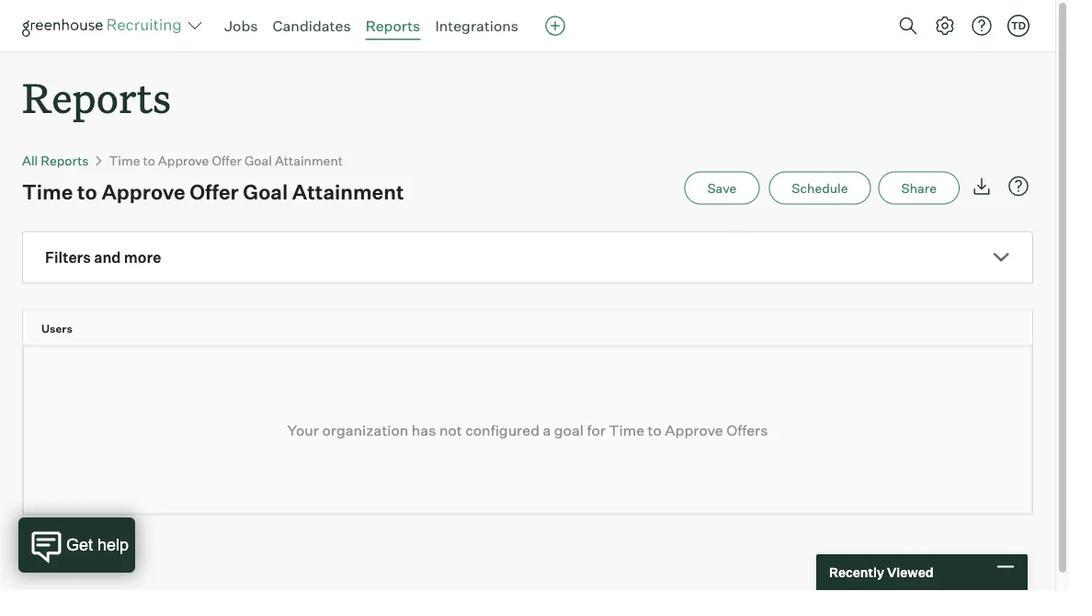 Task type: describe. For each thing, give the bounding box(es) containing it.
goal
[[554, 421, 584, 440]]

jobs link
[[224, 17, 258, 35]]

1 horizontal spatial time
[[109, 152, 140, 168]]

share
[[902, 180, 937, 196]]

all reports link
[[22, 152, 89, 168]]

filters
[[45, 248, 91, 267]]

users grid
[[23, 310, 1049, 346]]

2 horizontal spatial to
[[648, 421, 662, 440]]

users column header
[[23, 310, 1049, 345]]

recently
[[829, 565, 885, 581]]

for
[[587, 421, 606, 440]]

save button
[[684, 172, 760, 205]]

integrations
[[435, 17, 519, 35]]

1 vertical spatial reports
[[22, 70, 171, 124]]

0 vertical spatial reports
[[366, 17, 421, 35]]

save and schedule this report to revisit it! element
[[684, 172, 769, 205]]

configure image
[[934, 15, 956, 37]]

1 vertical spatial time to approve offer goal attainment
[[22, 179, 404, 204]]

viewed
[[887, 565, 934, 581]]

integrations link
[[435, 17, 519, 35]]

0 vertical spatial goal
[[244, 152, 272, 168]]

candidates
[[273, 17, 351, 35]]

all reports
[[22, 152, 89, 168]]

schedule
[[792, 180, 848, 196]]



Task type: locate. For each thing, give the bounding box(es) containing it.
0 vertical spatial time to approve offer goal attainment
[[109, 152, 343, 168]]

your organization has not configured a goal for time to approve offers
[[287, 421, 768, 440]]

approve
[[158, 152, 209, 168], [102, 179, 185, 204], [665, 421, 723, 440]]

users
[[41, 322, 72, 335]]

time to approve offer goal attainment
[[109, 152, 343, 168], [22, 179, 404, 204]]

0 horizontal spatial to
[[77, 179, 97, 204]]

2 horizontal spatial time
[[609, 421, 645, 440]]

1 vertical spatial approve
[[102, 179, 185, 204]]

reports
[[366, 17, 421, 35], [22, 70, 171, 124], [41, 152, 89, 168]]

2 vertical spatial reports
[[41, 152, 89, 168]]

1 vertical spatial attainment
[[292, 179, 404, 204]]

0 vertical spatial attainment
[[275, 152, 343, 168]]

your
[[287, 421, 319, 440]]

greenhouse recruiting image
[[22, 15, 188, 37]]

reports right candidates link
[[366, 17, 421, 35]]

save
[[707, 180, 737, 196]]

not
[[439, 421, 462, 440]]

faq image
[[1008, 175, 1030, 197]]

time down all reports
[[22, 179, 73, 204]]

and
[[94, 248, 121, 267]]

time to approve offer goal attainment link
[[109, 152, 343, 168]]

to
[[143, 152, 155, 168], [77, 179, 97, 204], [648, 421, 662, 440]]

time
[[109, 152, 140, 168], [22, 179, 73, 204], [609, 421, 645, 440]]

reports link
[[366, 17, 421, 35]]

0 vertical spatial offer
[[212, 152, 242, 168]]

offers
[[727, 421, 768, 440]]

all
[[22, 152, 38, 168]]

1 vertical spatial to
[[77, 179, 97, 204]]

filters and more
[[45, 248, 161, 267]]

schedule button
[[769, 172, 871, 205]]

jobs
[[224, 17, 258, 35]]

td
[[1011, 19, 1026, 32]]

configured
[[465, 421, 540, 440]]

goal
[[244, 152, 272, 168], [243, 179, 288, 204]]

0 horizontal spatial time
[[22, 179, 73, 204]]

reports down the greenhouse recruiting image
[[22, 70, 171, 124]]

recently viewed
[[829, 565, 934, 581]]

1 vertical spatial offer
[[190, 179, 239, 204]]

time right all reports
[[109, 152, 140, 168]]

attainment
[[275, 152, 343, 168], [292, 179, 404, 204]]

reports right all
[[41, 152, 89, 168]]

1 vertical spatial goal
[[243, 179, 288, 204]]

has
[[412, 421, 436, 440]]

candidates link
[[273, 17, 351, 35]]

2 vertical spatial approve
[[665, 421, 723, 440]]

0 vertical spatial time
[[109, 152, 140, 168]]

a
[[543, 421, 551, 440]]

0 vertical spatial to
[[143, 152, 155, 168]]

time right for
[[609, 421, 645, 440]]

td button
[[1008, 15, 1030, 37]]

download image
[[971, 175, 993, 197]]

share button
[[879, 172, 960, 205]]

organization
[[322, 421, 409, 440]]

td button
[[1004, 11, 1034, 40]]

search image
[[897, 15, 920, 37]]

1 horizontal spatial to
[[143, 152, 155, 168]]

more
[[124, 248, 161, 267]]

offer
[[212, 152, 242, 168], [190, 179, 239, 204]]

1 vertical spatial time
[[22, 179, 73, 204]]

2 vertical spatial time
[[609, 421, 645, 440]]

2 vertical spatial to
[[648, 421, 662, 440]]

0 vertical spatial approve
[[158, 152, 209, 168]]



Task type: vqa. For each thing, say whether or not it's contained in the screenshot.
Add another email Add
no



